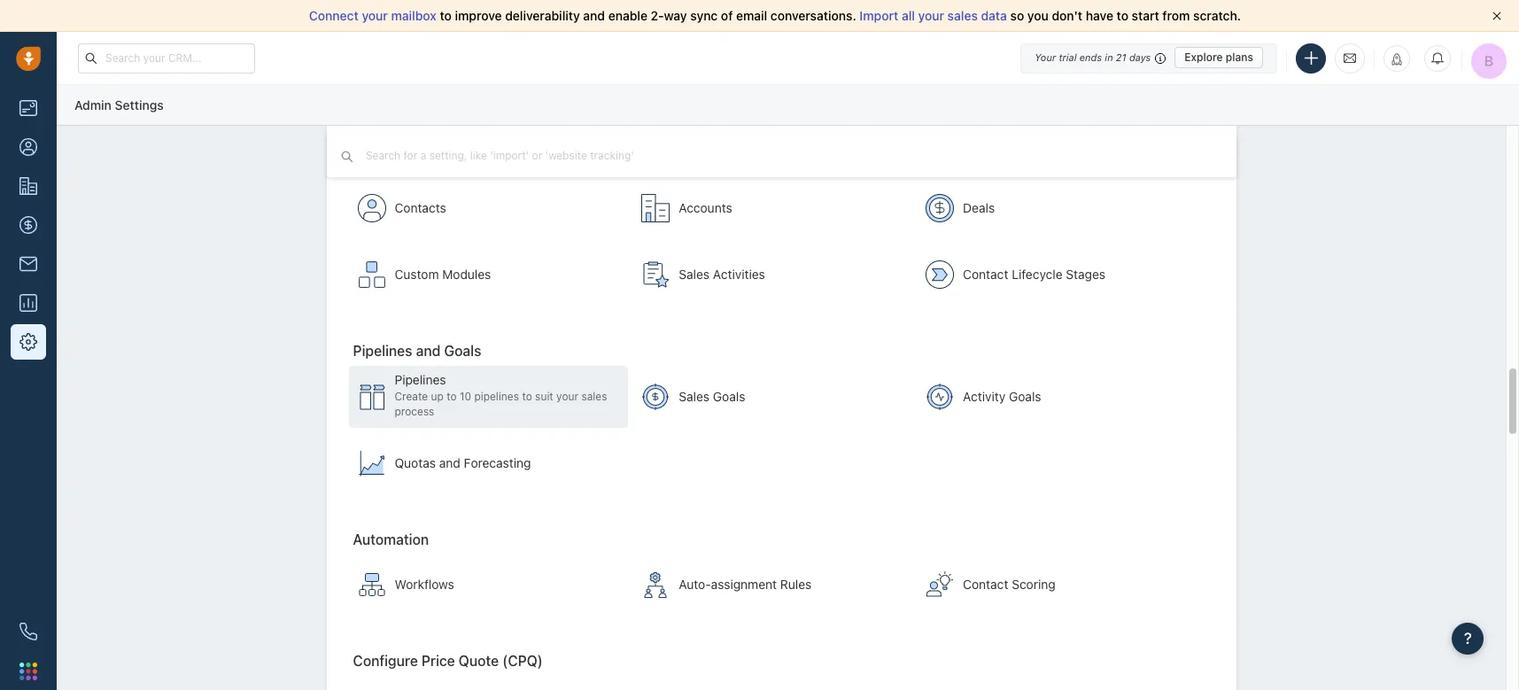 Task type: vqa. For each thing, say whether or not it's contained in the screenshot.
1st the Assign user and team goals for specific time periods Icon
yes



Task type: describe. For each thing, give the bounding box(es) containing it.
workflows
[[395, 577, 454, 592]]

so
[[1011, 8, 1025, 23]]

goals for activity goals
[[1009, 389, 1042, 404]]

quotas and forecasting
[[395, 455, 531, 470]]

auto-
[[679, 577, 711, 592]]

conversations.
[[771, 8, 857, 23]]

create activities that are relevant to your business image
[[642, 260, 670, 289]]

don't
[[1052, 8, 1083, 23]]

sales inside pipelines create up to 10 pipelines to suit your sales process
[[582, 390, 607, 403]]

make accurate sales forecasts by letting users commit to deals image
[[358, 449, 386, 477]]

improve
[[455, 8, 502, 23]]

goals for sales goals
[[713, 389, 746, 404]]

contacts
[[395, 200, 446, 215]]

set up automated actions based on trigger conditions image
[[358, 571, 386, 599]]

connect
[[309, 8, 359, 23]]

your trial ends in 21 days
[[1035, 51, 1151, 63]]

accounts link
[[633, 177, 913, 239]]

explore plans link
[[1175, 47, 1264, 68]]

set rules to assign contacts, accounts, deals to the right sales reps image
[[642, 571, 670, 599]]

contact lifecycle stages link
[[917, 243, 1197, 306]]

your inside pipelines create up to 10 pipelines to suit your sales process
[[557, 390, 579, 403]]

10
[[460, 390, 471, 403]]

and for fields
[[413, 154, 438, 170]]

quotas
[[395, 455, 436, 470]]

(cpq)
[[503, 654, 543, 669]]

forecasting
[[464, 455, 531, 470]]

workflows link
[[349, 554, 629, 616]]

21
[[1116, 51, 1127, 63]]

create stages and statuses to capture the lifecycle of your contacts image
[[926, 260, 955, 289]]

0 horizontal spatial goals
[[444, 343, 482, 359]]

of
[[721, 8, 733, 23]]

price
[[422, 654, 455, 669]]

configure price quote (cpq)
[[353, 654, 543, 669]]

process
[[395, 405, 435, 418]]

have
[[1086, 8, 1114, 23]]

ends
[[1080, 51, 1103, 63]]

to left suit
[[522, 390, 532, 403]]

custom modules
[[395, 267, 491, 282]]

contact lifecycle stages
[[963, 267, 1106, 282]]

deals link
[[917, 177, 1197, 239]]

to left start at the right top of the page
[[1117, 8, 1129, 23]]

in
[[1105, 51, 1114, 63]]

deliverability
[[505, 8, 580, 23]]

assign user and team goals for specific time periods image for activity goals
[[926, 382, 955, 411]]

enable
[[609, 8, 648, 23]]

custom
[[395, 267, 439, 282]]

import all your sales data link
[[860, 8, 1011, 23]]

contact for contact scoring
[[963, 577, 1009, 592]]

pipelines for create
[[395, 372, 446, 387]]

configure
[[353, 654, 418, 669]]

up
[[431, 390, 444, 403]]

modules and fields
[[353, 154, 480, 170]]

explore
[[1185, 51, 1223, 64]]

pipelines for and
[[353, 343, 413, 359]]

to left 10
[[447, 390, 457, 403]]

all
[[902, 8, 915, 23]]

contact for contact lifecycle stages
[[963, 267, 1009, 282]]

to right mailbox
[[440, 8, 452, 23]]

from
[[1163, 8, 1191, 23]]

sales goals
[[679, 389, 746, 404]]

manage all the fields you need for adding and updating contacts image
[[358, 194, 386, 222]]

activity goals
[[963, 389, 1042, 404]]

fields
[[441, 154, 480, 170]]

quote
[[459, 654, 499, 669]]

2 horizontal spatial your
[[919, 8, 945, 23]]

sync
[[691, 8, 718, 23]]

freshworks switcher image
[[19, 663, 37, 680]]

deals
[[963, 200, 995, 215]]

what's new image
[[1391, 53, 1404, 65]]

start
[[1132, 8, 1160, 23]]

admin
[[74, 97, 112, 112]]

Search your CRM... text field
[[78, 43, 255, 73]]

use freddy ai's scoring capabilities to give your contacts a score out of 100 image
[[926, 571, 955, 599]]

manage all the fields you need for adding and updating accounts image
[[642, 194, 670, 222]]

your
[[1035, 51, 1057, 63]]



Task type: locate. For each thing, give the bounding box(es) containing it.
assign user and team goals for specific time periods image left sales goals at the left bottom
[[642, 382, 670, 411]]

1 horizontal spatial modules
[[442, 267, 491, 282]]

assign user and team goals for specific time periods image left activity
[[926, 382, 955, 411]]

2 assign user and team goals for specific time periods image from the left
[[926, 382, 955, 411]]

sales right suit
[[582, 390, 607, 403]]

1 vertical spatial sales
[[582, 390, 607, 403]]

and left fields
[[413, 154, 438, 170]]

trial
[[1059, 51, 1077, 63]]

lifecycle
[[1012, 267, 1063, 282]]

0 horizontal spatial your
[[362, 8, 388, 23]]

sales inside 'link'
[[679, 389, 710, 404]]

sales
[[948, 8, 978, 23], [582, 390, 607, 403]]

sales activities link
[[633, 243, 913, 306]]

pipelines
[[474, 390, 519, 403]]

stages
[[1066, 267, 1106, 282]]

0 vertical spatial pipelines
[[353, 343, 413, 359]]

plans
[[1226, 51, 1254, 64]]

pipelines create up to 10 pipelines to suit your sales process
[[395, 372, 607, 418]]

sales goals link
[[633, 366, 913, 428]]

pipelines
[[353, 343, 413, 359], [395, 372, 446, 387]]

your left mailbox
[[362, 8, 388, 23]]

activity
[[963, 389, 1006, 404]]

custom modules link
[[349, 243, 629, 306]]

and
[[583, 8, 605, 23], [413, 154, 438, 170], [416, 343, 441, 359], [439, 455, 461, 470]]

1 horizontal spatial assign user and team goals for specific time periods image
[[926, 382, 955, 411]]

sales for sales goals
[[679, 389, 710, 404]]

2 horizontal spatial goals
[[1009, 389, 1042, 404]]

and left 'enable'
[[583, 8, 605, 23]]

0 horizontal spatial assign user and team goals for specific time periods image
[[642, 382, 670, 411]]

rules
[[781, 577, 812, 592]]

days
[[1130, 51, 1151, 63]]

and up up
[[416, 343, 441, 359]]

scratch.
[[1194, 8, 1242, 23]]

create
[[395, 390, 428, 403]]

close image
[[1493, 12, 1502, 20]]

1 vertical spatial contact
[[963, 577, 1009, 592]]

settings
[[115, 97, 164, 112]]

send email image
[[1344, 50, 1357, 65]]

your
[[362, 8, 388, 23], [919, 8, 945, 23], [557, 390, 579, 403]]

sales for sales activities
[[679, 267, 710, 282]]

pipelines up create
[[395, 372, 446, 387]]

explore plans
[[1185, 51, 1254, 64]]

sales
[[679, 267, 710, 282], [679, 389, 710, 404]]

0 vertical spatial modules
[[353, 154, 409, 170]]

email
[[736, 8, 768, 23]]

contact
[[963, 267, 1009, 282], [963, 577, 1009, 592]]

1 horizontal spatial your
[[557, 390, 579, 403]]

0 vertical spatial contact
[[963, 267, 1009, 282]]

assignment
[[711, 577, 777, 592]]

sales activities
[[679, 267, 766, 282]]

you
[[1028, 8, 1049, 23]]

auto-assignment rules
[[679, 577, 812, 592]]

your right all
[[919, 8, 945, 23]]

connect your mailbox link
[[309, 8, 440, 23]]

assign user and team goals for specific time periods image for sales goals
[[642, 382, 670, 411]]

1 sales from the top
[[679, 267, 710, 282]]

and for goals
[[416, 343, 441, 359]]

scoring
[[1012, 577, 1056, 592]]

to
[[440, 8, 452, 23], [1117, 8, 1129, 23], [447, 390, 457, 403], [522, 390, 532, 403]]

connect your mailbox to improve deliverability and enable 2-way sync of email conversations. import all your sales data so you don't have to start from scratch.
[[309, 8, 1242, 23]]

Search for a setting, like 'import' or 'website tracking' text field
[[364, 147, 717, 164]]

create up to 10 pipelines to suit your sales process image
[[358, 382, 386, 411]]

1 horizontal spatial goals
[[713, 389, 746, 404]]

assign user and team goals for specific time periods image inside activity goals 'link'
[[926, 382, 955, 411]]

your right suit
[[557, 390, 579, 403]]

admin settings
[[74, 97, 164, 112]]

modules
[[353, 154, 409, 170], [442, 267, 491, 282]]

2 contact from the top
[[963, 577, 1009, 592]]

auto-assignment rules link
[[633, 554, 913, 616]]

0 vertical spatial sales
[[679, 267, 710, 282]]

goals
[[444, 343, 482, 359], [713, 389, 746, 404], [1009, 389, 1042, 404]]

activity goals link
[[917, 366, 1197, 428]]

way
[[664, 8, 687, 23]]

2-
[[651, 8, 664, 23]]

activities
[[713, 267, 766, 282]]

pipelines inside pipelines create up to 10 pipelines to suit your sales process
[[395, 372, 446, 387]]

contacts link
[[349, 177, 629, 239]]

contact scoring link
[[917, 554, 1197, 616]]

suit
[[535, 390, 554, 403]]

contact right 'use freddy ai's scoring capabilities to give your contacts a score out of 100' image
[[963, 577, 1009, 592]]

manage all the fields you need for adding and updating deals image
[[926, 194, 955, 222]]

1 horizontal spatial sales
[[948, 8, 978, 23]]

assign user and team goals for specific time periods image
[[642, 382, 670, 411], [926, 382, 955, 411]]

modules inside custom modules link
[[442, 267, 491, 282]]

automation
[[353, 531, 429, 547]]

sales left data
[[948, 8, 978, 23]]

2 sales from the top
[[679, 389, 710, 404]]

contact right create stages and statuses to capture the lifecycle of your contacts icon
[[963, 267, 1009, 282]]

0 horizontal spatial modules
[[353, 154, 409, 170]]

pipelines and goals
[[353, 343, 482, 359]]

contact scoring
[[963, 577, 1056, 592]]

0 vertical spatial sales
[[948, 8, 978, 23]]

1 vertical spatial pipelines
[[395, 372, 446, 387]]

phone element
[[11, 614, 46, 650]]

mailbox
[[391, 8, 437, 23]]

modules up manage all the fields you need for adding and updating contacts icon on the top left
[[353, 154, 409, 170]]

and for forecasting
[[439, 455, 461, 470]]

assign user and team goals for specific time periods image inside sales goals 'link'
[[642, 382, 670, 411]]

create your own modules to capture your business process image
[[358, 260, 386, 289]]

quotas and forecasting link
[[349, 432, 629, 494]]

1 contact from the top
[[963, 267, 1009, 282]]

data
[[981, 8, 1008, 23]]

1 vertical spatial sales
[[679, 389, 710, 404]]

0 horizontal spatial sales
[[582, 390, 607, 403]]

accounts
[[679, 200, 733, 215]]

modules right custom
[[442, 267, 491, 282]]

pipelines up create up to 10 pipelines to suit your sales process icon
[[353, 343, 413, 359]]

import
[[860, 8, 899, 23]]

and right the quotas
[[439, 455, 461, 470]]

phone image
[[19, 623, 37, 641]]

1 vertical spatial modules
[[442, 267, 491, 282]]

1 assign user and team goals for specific time periods image from the left
[[642, 382, 670, 411]]



